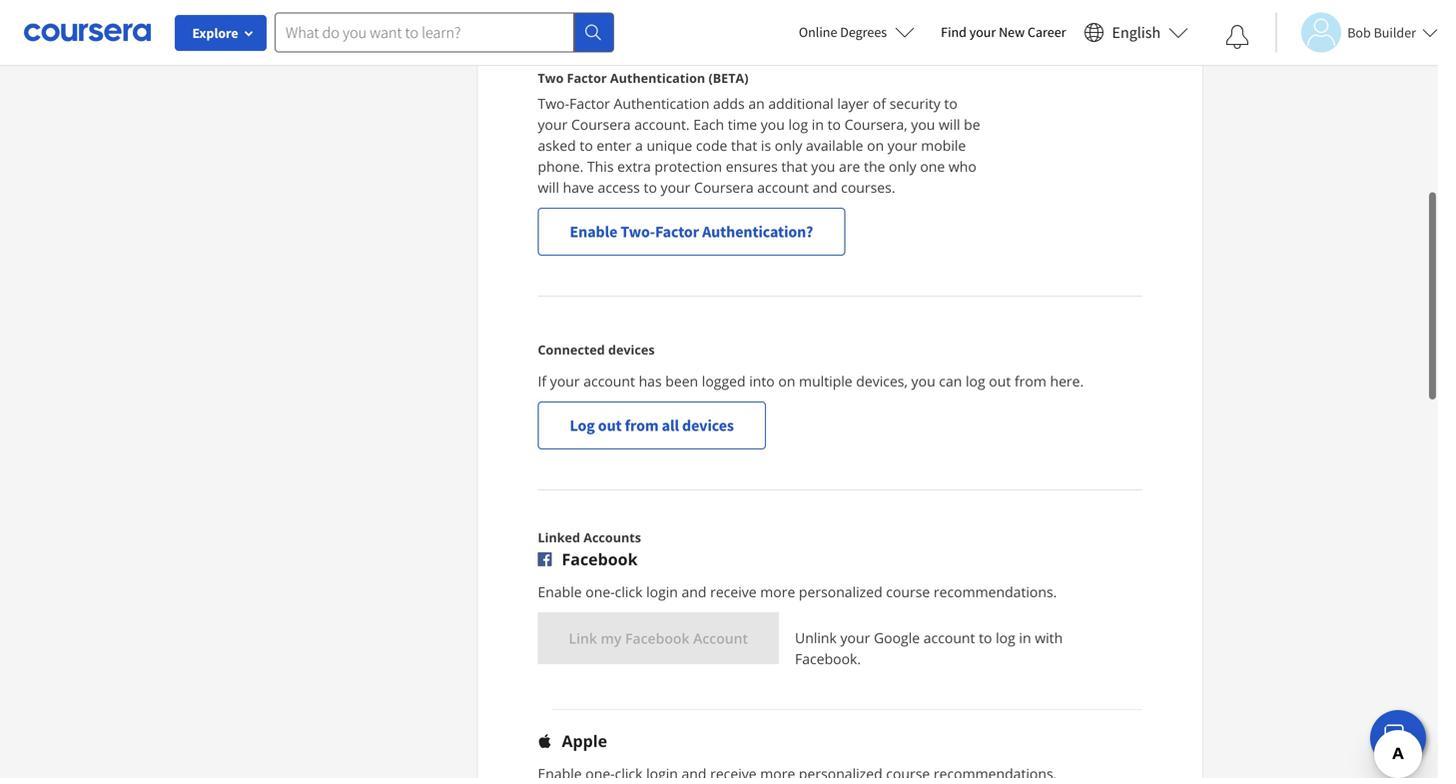 Task type: describe. For each thing, give the bounding box(es) containing it.
0 horizontal spatial that
[[731, 136, 758, 155]]

What do you want to learn? text field
[[275, 12, 574, 52]]

online degrees
[[799, 23, 887, 41]]

0 vertical spatial only
[[775, 136, 803, 155]]

is
[[761, 136, 771, 155]]

account
[[693, 629, 748, 648]]

1 vertical spatial log
[[966, 372, 986, 391]]

1 vertical spatial coursera
[[694, 178, 754, 197]]

authentication?
[[702, 222, 813, 242]]

logged
[[702, 372, 746, 391]]

login
[[646, 582, 678, 601]]

receive
[[710, 582, 757, 601]]

of
[[873, 94, 886, 113]]

devices inside "button"
[[682, 416, 734, 436]]

multiple
[[799, 372, 853, 391]]

to up available
[[828, 115, 841, 134]]

in inside two-factor authentication adds an additional layer of                 security to your coursera account. each time you log in to coursera,                 you will be asked to enter a unique code that is only available on                 your mobile phone. this extra protection ensures that you are the only                 one who will have access to your coursera account and courses.
[[812, 115, 824, 134]]

account inside unlink your google account to log in with facebook.
[[924, 628, 975, 647]]

two
[[538, 69, 564, 86]]

to right security
[[944, 94, 958, 113]]

facebook.
[[795, 649, 861, 668]]

to up this
[[580, 136, 593, 155]]

you up is
[[761, 115, 785, 134]]

facebook image
[[538, 552, 552, 566]]

0 vertical spatial out
[[989, 372, 1011, 391]]

builder
[[1374, 23, 1417, 41]]

devices,
[[856, 372, 908, 391]]

link my facebook account
[[569, 629, 748, 648]]

log
[[570, 416, 595, 436]]

1 horizontal spatial that
[[782, 157, 808, 176]]

(beta)
[[709, 69, 749, 86]]

factor for two
[[567, 69, 607, 86]]

show notifications image
[[1226, 25, 1250, 49]]

link
[[569, 629, 597, 648]]

have
[[563, 178, 594, 197]]

apple image
[[538, 734, 552, 748]]

this
[[587, 157, 614, 176]]

each
[[694, 115, 724, 134]]

course
[[886, 582, 930, 601]]

code
[[696, 136, 728, 155]]

two- inside enable two-factor authentication? button
[[621, 222, 655, 242]]

account.
[[635, 115, 690, 134]]

coursera,
[[845, 115, 908, 134]]

enable two-factor authentication? button
[[538, 208, 845, 256]]

link my facebook account button
[[538, 612, 779, 664]]

available
[[806, 136, 864, 155]]

online degrees button
[[783, 10, 931, 54]]

access
[[598, 178, 640, 197]]

log out from all devices
[[570, 416, 734, 436]]

on inside two-factor authentication adds an additional layer of                 security to your coursera account. each time you log in to coursera,                 you will be asked to enter a unique code that is only available on                 your mobile phone. this extra protection ensures that you are the only                 one who will have access to your coursera account and courses.
[[867, 136, 884, 155]]

find
[[941, 23, 967, 41]]

a
[[635, 136, 643, 155]]

be
[[964, 115, 981, 134]]

my
[[601, 629, 622, 648]]

account inside two-factor authentication adds an additional layer of                 security to your coursera account. each time you log in to coursera,                 you will be asked to enter a unique code that is only available on                 your mobile phone. this extra protection ensures that you are the only                 one who will have access to your coursera account and courses.
[[757, 178, 809, 197]]

bob builder
[[1348, 23, 1417, 41]]

here.
[[1050, 372, 1084, 391]]

if
[[538, 372, 547, 391]]

additional
[[769, 94, 834, 113]]

an
[[749, 94, 765, 113]]

all
[[662, 416, 679, 436]]

protection
[[655, 157, 722, 176]]

accounts
[[584, 529, 641, 546]]

into
[[749, 372, 775, 391]]

0 horizontal spatial and
[[682, 582, 707, 601]]

log inside unlink your google account to log in with facebook.
[[996, 628, 1016, 647]]

new
[[999, 23, 1025, 41]]

0 horizontal spatial coursera
[[571, 115, 631, 134]]

enable one-click login and receive more personalized course recommendations.
[[538, 582, 1057, 601]]

bob builder button
[[1276, 12, 1439, 52]]

the
[[864, 157, 886, 176]]

you down available
[[811, 157, 836, 176]]

courses.
[[841, 178, 896, 197]]

apple
[[562, 730, 608, 752]]

recommendations.
[[934, 582, 1057, 601]]

explore button
[[175, 15, 267, 51]]

click
[[615, 582, 643, 601]]

factor for two-
[[570, 94, 610, 113]]

mobile
[[921, 136, 966, 155]]

explore
[[192, 24, 238, 42]]

from inside "button"
[[625, 416, 659, 436]]

0 horizontal spatial will
[[538, 178, 559, 197]]

0 vertical spatial facebook
[[562, 548, 638, 570]]

find your new career link
[[931, 20, 1076, 45]]

you left the can
[[912, 372, 936, 391]]

one
[[920, 157, 945, 176]]



Task type: vqa. For each thing, say whether or not it's contained in the screenshot.
Authentication
yes



Task type: locate. For each thing, give the bounding box(es) containing it.
enable down facebook image
[[538, 582, 582, 601]]

connected
[[538, 341, 605, 358]]

you down security
[[911, 115, 935, 134]]

factor up enter on the top left of the page
[[570, 94, 610, 113]]

two factor authentication (beta)
[[538, 69, 749, 86]]

authentication for (beta)
[[610, 69, 705, 86]]

authentication inside two-factor authentication adds an additional layer of                 security to your coursera account. each time you log in to coursera,                 you will be asked to enter a unique code that is only available on                 your mobile phone. this extra protection ensures that you are the only                 one who will have access to your coursera account and courses.
[[614, 94, 710, 113]]

1 vertical spatial facebook
[[625, 629, 690, 648]]

0 horizontal spatial devices
[[608, 341, 655, 358]]

log down additional
[[789, 115, 808, 134]]

log right the can
[[966, 372, 986, 391]]

your up asked
[[538, 115, 568, 134]]

log
[[789, 115, 808, 134], [966, 372, 986, 391], [996, 628, 1016, 647]]

layer
[[837, 94, 869, 113]]

out right the can
[[989, 372, 1011, 391]]

out
[[989, 372, 1011, 391], [598, 416, 622, 436]]

enable two-factor authentication?
[[570, 222, 813, 242]]

1 horizontal spatial coursera
[[694, 178, 754, 197]]

1 vertical spatial out
[[598, 416, 622, 436]]

None search field
[[275, 12, 614, 52]]

that down time in the top right of the page
[[731, 136, 758, 155]]

to
[[944, 94, 958, 113], [828, 115, 841, 134], [580, 136, 593, 155], [644, 178, 657, 197], [979, 628, 992, 647]]

0 vertical spatial factor
[[567, 69, 607, 86]]

one-
[[586, 582, 615, 601]]

1 horizontal spatial and
[[813, 178, 838, 197]]

will
[[939, 115, 961, 134], [538, 178, 559, 197]]

1 vertical spatial that
[[782, 157, 808, 176]]

facebook down linked accounts
[[562, 548, 638, 570]]

authentication for adds
[[614, 94, 710, 113]]

0 horizontal spatial two-
[[538, 94, 570, 113]]

2 vertical spatial log
[[996, 628, 1016, 647]]

1 vertical spatial enable
[[538, 582, 582, 601]]

0 horizontal spatial only
[[775, 136, 803, 155]]

0 vertical spatial in
[[812, 115, 824, 134]]

devices right all
[[682, 416, 734, 436]]

your right if
[[550, 372, 580, 391]]

enable inside button
[[570, 222, 618, 242]]

linked
[[538, 529, 580, 546]]

0 vertical spatial two-
[[538, 94, 570, 113]]

two-factor authentication adds an additional layer of                 security to your coursera account. each time you log in to coursera,                 you will be asked to enter a unique code that is only available on                 your mobile phone. this extra protection ensures that you are the only                 one who will have access to your coursera account and courses.
[[538, 94, 981, 197]]

coursera image
[[24, 16, 151, 48]]

1 vertical spatial in
[[1019, 628, 1032, 647]]

devices
[[608, 341, 655, 358], [682, 416, 734, 436]]

0 vertical spatial and
[[813, 178, 838, 197]]

0 vertical spatial coursera
[[571, 115, 631, 134]]

1 horizontal spatial two-
[[621, 222, 655, 242]]

1 horizontal spatial out
[[989, 372, 1011, 391]]

1 horizontal spatial log
[[966, 372, 986, 391]]

coursera
[[571, 115, 631, 134], [694, 178, 754, 197]]

log left with
[[996, 628, 1016, 647]]

english
[[1112, 22, 1161, 42]]

coursera down ensures
[[694, 178, 754, 197]]

0 vertical spatial account
[[757, 178, 809, 197]]

been
[[666, 372, 698, 391]]

from
[[1015, 372, 1047, 391], [625, 416, 659, 436]]

factor inside two-factor authentication adds an additional layer of                 security to your coursera account. each time you log in to coursera,                 you will be asked to enter a unique code that is only available on                 your mobile phone. this extra protection ensures that you are the only                 one who will have access to your coursera account and courses.
[[570, 94, 610, 113]]

two- down two
[[538, 94, 570, 113]]

unlink
[[795, 628, 837, 647]]

that right ensures
[[782, 157, 808, 176]]

0 horizontal spatial on
[[779, 372, 796, 391]]

and inside two-factor authentication adds an additional layer of                 security to your coursera account. each time you log in to coursera,                 you will be asked to enter a unique code that is only available on                 your mobile phone. this extra protection ensures that you are the only                 one who will have access to your coursera account and courses.
[[813, 178, 838, 197]]

devices up has
[[608, 341, 655, 358]]

1 vertical spatial factor
[[570, 94, 610, 113]]

account down ensures
[[757, 178, 809, 197]]

your up "facebook."
[[841, 628, 870, 647]]

on
[[867, 136, 884, 155], [779, 372, 796, 391]]

1 vertical spatial devices
[[682, 416, 734, 436]]

0 horizontal spatial out
[[598, 416, 622, 436]]

factor inside enable two-factor authentication? button
[[655, 222, 699, 242]]

only
[[775, 136, 803, 155], [889, 157, 917, 176]]

0 vertical spatial authentication
[[610, 69, 705, 86]]

extra
[[617, 157, 651, 176]]

log out from all devices button
[[538, 402, 766, 450]]

0 vertical spatial enable
[[570, 222, 618, 242]]

career
[[1028, 23, 1066, 41]]

and
[[813, 178, 838, 197], [682, 582, 707, 601]]

if your account has been logged into on multiple devices, you can log out from here.
[[538, 372, 1084, 391]]

facebook
[[562, 548, 638, 570], [625, 629, 690, 648]]

1 horizontal spatial devices
[[682, 416, 734, 436]]

in down additional
[[812, 115, 824, 134]]

enter
[[597, 136, 632, 155]]

1 vertical spatial only
[[889, 157, 917, 176]]

english button
[[1076, 0, 1197, 65]]

to down recommendations.
[[979, 628, 992, 647]]

factor right two
[[567, 69, 607, 86]]

will up mobile
[[939, 115, 961, 134]]

will down phone. at left top
[[538, 178, 559, 197]]

can
[[939, 372, 962, 391]]

more
[[760, 582, 795, 601]]

1 vertical spatial from
[[625, 416, 659, 436]]

in left with
[[1019, 628, 1032, 647]]

on down coursera,
[[867, 136, 884, 155]]

1 vertical spatial authentication
[[614, 94, 710, 113]]

has
[[639, 372, 662, 391]]

phone.
[[538, 157, 584, 176]]

0 horizontal spatial in
[[812, 115, 824, 134]]

coursera up enter on the top left of the page
[[571, 115, 631, 134]]

find your new career
[[941, 23, 1066, 41]]

1 horizontal spatial only
[[889, 157, 917, 176]]

two-
[[538, 94, 570, 113], [621, 222, 655, 242]]

1 vertical spatial and
[[682, 582, 707, 601]]

are
[[839, 157, 861, 176]]

log inside two-factor authentication adds an additional layer of                 security to your coursera account. each time you log in to coursera,                 you will be asked to enter a unique code that is only available on                 your mobile phone. this extra protection ensures that you are the only                 one who will have access to your coursera account and courses.
[[789, 115, 808, 134]]

account right google
[[924, 628, 975, 647]]

on right into
[[779, 372, 796, 391]]

enable down have
[[570, 222, 618, 242]]

only right is
[[775, 136, 803, 155]]

time
[[728, 115, 757, 134]]

facebook inside link my facebook account button
[[625, 629, 690, 648]]

0 vertical spatial devices
[[608, 341, 655, 358]]

bob
[[1348, 23, 1371, 41]]

2 vertical spatial account
[[924, 628, 975, 647]]

degrees
[[840, 23, 887, 41]]

online
[[799, 23, 838, 41]]

2 horizontal spatial account
[[924, 628, 975, 647]]

asked
[[538, 136, 576, 155]]

enable for enable two-factor authentication?
[[570, 222, 618, 242]]

0 horizontal spatial account
[[584, 372, 635, 391]]

1 vertical spatial account
[[584, 372, 635, 391]]

1 horizontal spatial will
[[939, 115, 961, 134]]

ensures
[[726, 157, 778, 176]]

account down connected devices
[[584, 372, 635, 391]]

unique
[[647, 136, 692, 155]]

your right find
[[970, 23, 996, 41]]

0 vertical spatial will
[[939, 115, 961, 134]]

0 vertical spatial log
[[789, 115, 808, 134]]

your inside unlink your google account to log in with facebook.
[[841, 628, 870, 647]]

you
[[761, 115, 785, 134], [911, 115, 935, 134], [811, 157, 836, 176], [912, 372, 936, 391]]

0 vertical spatial from
[[1015, 372, 1047, 391]]

your
[[970, 23, 996, 41], [538, 115, 568, 134], [888, 136, 918, 155], [661, 178, 691, 197], [550, 372, 580, 391], [841, 628, 870, 647]]

to inside unlink your google account to log in with facebook.
[[979, 628, 992, 647]]

your down coursera,
[[888, 136, 918, 155]]

factor down protection
[[655, 222, 699, 242]]

0 vertical spatial that
[[731, 136, 758, 155]]

authentication
[[610, 69, 705, 86], [614, 94, 710, 113]]

2 horizontal spatial log
[[996, 628, 1016, 647]]

out inside "button"
[[598, 416, 622, 436]]

from left here.
[[1015, 372, 1047, 391]]

who
[[949, 157, 977, 176]]

in
[[812, 115, 824, 134], [1019, 628, 1032, 647]]

2 vertical spatial factor
[[655, 222, 699, 242]]

enable
[[570, 222, 618, 242], [538, 582, 582, 601]]

1 horizontal spatial account
[[757, 178, 809, 197]]

1 vertical spatial will
[[538, 178, 559, 197]]

google
[[874, 628, 920, 647]]

0 vertical spatial on
[[867, 136, 884, 155]]

and right login
[[682, 582, 707, 601]]

with
[[1035, 628, 1063, 647]]

1 horizontal spatial in
[[1019, 628, 1032, 647]]

1 vertical spatial on
[[779, 372, 796, 391]]

chat with us image
[[1383, 722, 1415, 754]]

enable for enable one-click login and receive more personalized course recommendations.
[[538, 582, 582, 601]]

connected devices
[[538, 341, 655, 358]]

your down protection
[[661, 178, 691, 197]]

facebook right my
[[625, 629, 690, 648]]

1 horizontal spatial from
[[1015, 372, 1047, 391]]

linked accounts
[[538, 529, 641, 546]]

only right the
[[889, 157, 917, 176]]

adds
[[713, 94, 745, 113]]

security
[[890, 94, 941, 113]]

and down available
[[813, 178, 838, 197]]

unlink your google account to log in with facebook.
[[795, 628, 1063, 668]]

0 horizontal spatial from
[[625, 416, 659, 436]]

in inside unlink your google account to log in with facebook.
[[1019, 628, 1032, 647]]

0 horizontal spatial log
[[789, 115, 808, 134]]

from left all
[[625, 416, 659, 436]]

two- inside two-factor authentication adds an additional layer of                 security to your coursera account. each time you log in to coursera,                 you will be asked to enter a unique code that is only available on                 your mobile phone. this extra protection ensures that you are the only                 one who will have access to your coursera account and courses.
[[538, 94, 570, 113]]

two- down access
[[621, 222, 655, 242]]

personalized
[[799, 582, 883, 601]]

to down the 'extra'
[[644, 178, 657, 197]]

1 horizontal spatial on
[[867, 136, 884, 155]]

1 vertical spatial two-
[[621, 222, 655, 242]]

out right log
[[598, 416, 622, 436]]



